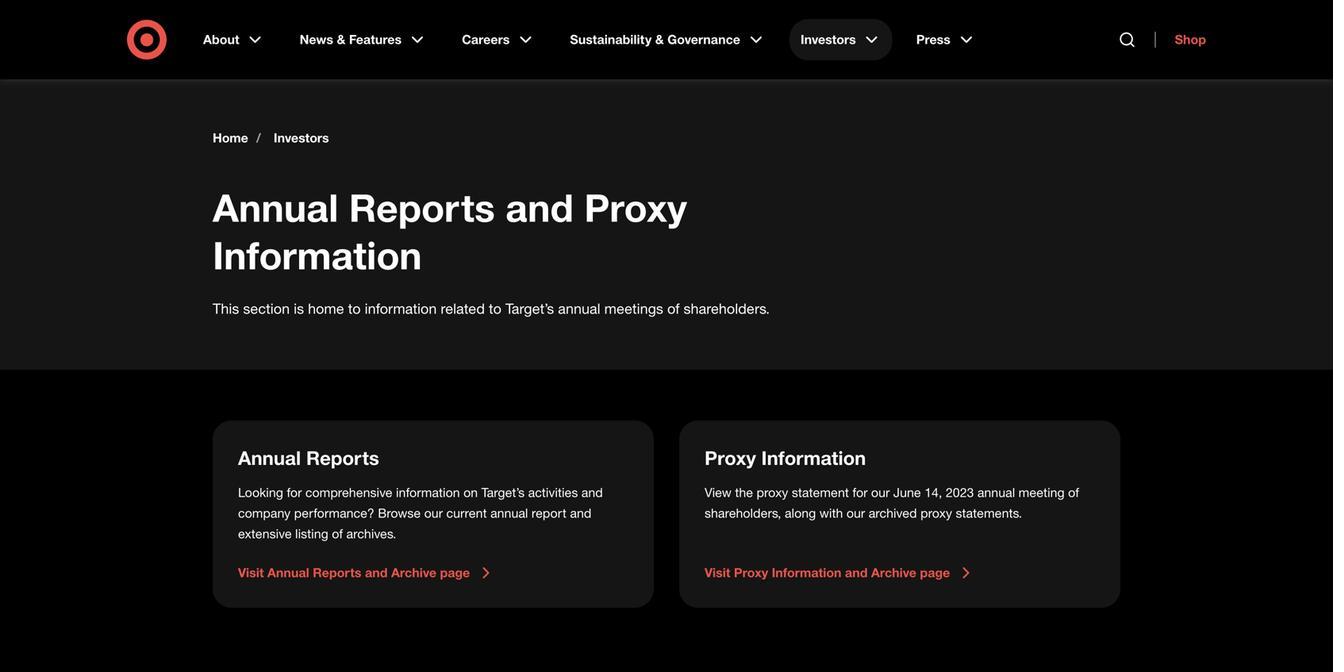 Task type: describe. For each thing, give the bounding box(es) containing it.
is
[[294, 300, 304, 317]]

along
[[785, 506, 816, 521]]

2023
[[946, 485, 974, 500]]

careers link
[[451, 19, 546, 60]]

visit proxy information and archive page link
[[705, 564, 1095, 583]]

& for features
[[337, 32, 346, 47]]

information
[[396, 485, 460, 500]]

home link
[[213, 130, 248, 146]]

report
[[532, 506, 567, 521]]

information inside annual reports and proxy information
[[213, 232, 422, 279]]

visit proxy information and archive page
[[705, 565, 950, 581]]

visit annual reports and archive page link
[[238, 564, 629, 583]]

this section is home to information related to target's annual meetings of shareholders.
[[213, 300, 774, 317]]

governance
[[668, 32, 741, 47]]

features
[[349, 32, 402, 47]]

performance?
[[294, 506, 375, 521]]

browse
[[378, 506, 421, 521]]

page for annual reports
[[440, 565, 470, 581]]

1 vertical spatial investors link
[[274, 130, 329, 146]]

careers
[[462, 32, 510, 47]]

sustainability & governance
[[570, 32, 741, 47]]

home
[[308, 300, 344, 317]]

of inside looking for comprehensive information on target's activities and company performance? browse our current annual report and extensive listing of archives.
[[332, 526, 343, 542]]

comprehensive
[[306, 485, 393, 500]]

reports for annual reports and proxy information
[[349, 185, 495, 231]]

information inside visit proxy information and archive page link
[[772, 565, 842, 581]]

annual reports
[[238, 446, 379, 469]]

about
[[203, 32, 239, 47]]

proxy inside annual reports and proxy information
[[584, 185, 687, 231]]

press
[[917, 32, 951, 47]]

looking
[[238, 485, 283, 500]]

visit annual reports and archive page
[[238, 565, 470, 581]]

to information
[[348, 300, 437, 317]]

to
[[489, 300, 502, 317]]

news
[[300, 32, 333, 47]]

0 vertical spatial investors
[[801, 32, 856, 47]]

on
[[464, 485, 478, 500]]

visit for annual reports
[[238, 565, 264, 581]]

1 horizontal spatial our
[[847, 506, 865, 521]]

related
[[441, 300, 485, 317]]

0 vertical spatial target's
[[506, 300, 554, 317]]

annual reports and proxy information
[[213, 185, 687, 279]]

news & features
[[300, 32, 402, 47]]

listing
[[295, 526, 328, 542]]

archives.
[[347, 526, 396, 542]]

2 vertical spatial annual
[[267, 565, 309, 581]]

meeting
[[1019, 485, 1065, 500]]

shareholders,
[[705, 506, 781, 521]]

annual inside view the proxy statement for our june 14, 2023 annual meeting of shareholders, along with our archived proxy statements.
[[978, 485, 1015, 500]]

view
[[705, 485, 732, 500]]

with
[[820, 506, 843, 521]]

2 vertical spatial proxy
[[734, 565, 768, 581]]

1 vertical spatial proxy
[[921, 506, 953, 521]]

our inside looking for comprehensive information on target's activities and company performance? browse our current annual report and extensive listing of archives.
[[424, 506, 443, 521]]



Task type: vqa. For each thing, say whether or not it's contained in the screenshot.
the annual inside the View the proxy statement for our June 14, 2023 annual meeting of shareholders, along with our archived proxy statements.
yes



Task type: locate. For each thing, give the bounding box(es) containing it.
& left governance
[[655, 32, 664, 47]]

& inside sustainability & governance link
[[655, 32, 664, 47]]

2 horizontal spatial of
[[1069, 485, 1080, 500]]

1 horizontal spatial archive
[[871, 565, 917, 581]]

0 horizontal spatial of
[[332, 526, 343, 542]]

1 horizontal spatial investors
[[801, 32, 856, 47]]

investors link
[[790, 19, 893, 60], [274, 130, 329, 146]]

page inside visit proxy information and archive page link
[[920, 565, 950, 581]]

1 vertical spatial annual
[[978, 485, 1015, 500]]

sustainability & governance link
[[559, 19, 777, 60]]

1 vertical spatial information
[[762, 446, 866, 469]]

annual
[[558, 300, 601, 317], [978, 485, 1015, 500], [491, 506, 528, 521]]

information up statement
[[762, 446, 866, 469]]

proxy down 14,
[[921, 506, 953, 521]]

target's
[[506, 300, 554, 317], [482, 485, 525, 500]]

archive down archives.
[[391, 565, 437, 581]]

2 for from the left
[[853, 485, 868, 500]]

information
[[213, 232, 422, 279], [762, 446, 866, 469], [772, 565, 842, 581]]

0 vertical spatial information
[[213, 232, 422, 279]]

target's right on
[[482, 485, 525, 500]]

0 horizontal spatial visit
[[238, 565, 264, 581]]

2 page from the left
[[920, 565, 950, 581]]

target's inside looking for comprehensive information on target's activities and company performance? browse our current annual report and extensive listing of archives.
[[482, 485, 525, 500]]

1 horizontal spatial of
[[667, 300, 680, 317]]

& for governance
[[655, 32, 664, 47]]

1 for from the left
[[287, 485, 302, 500]]

information down along
[[772, 565, 842, 581]]

1 & from the left
[[337, 32, 346, 47]]

for inside view the proxy statement for our june 14, 2023 annual meeting of shareholders, along with our archived proxy statements.
[[853, 485, 868, 500]]

2 horizontal spatial our
[[871, 485, 890, 500]]

and
[[506, 185, 574, 231], [582, 485, 603, 500], [570, 506, 592, 521], [365, 565, 388, 581], [845, 565, 868, 581]]

0 horizontal spatial our
[[424, 506, 443, 521]]

reports for annual reports
[[306, 446, 379, 469]]

0 vertical spatial annual
[[558, 300, 601, 317]]

our down information
[[424, 506, 443, 521]]

2 vertical spatial of
[[332, 526, 343, 542]]

1 horizontal spatial visit
[[705, 565, 731, 581]]

meetings
[[605, 300, 664, 317]]

visit down the extensive
[[238, 565, 264, 581]]

for right looking
[[287, 485, 302, 500]]

the
[[735, 485, 753, 500]]

0 horizontal spatial page
[[440, 565, 470, 581]]

of right "meetings"
[[667, 300, 680, 317]]

1 archive from the left
[[391, 565, 437, 581]]

archive
[[391, 565, 437, 581], [871, 565, 917, 581]]

reports
[[349, 185, 495, 231], [306, 446, 379, 469], [313, 565, 362, 581]]

1 horizontal spatial &
[[655, 32, 664, 47]]

annual for annual reports
[[238, 446, 301, 469]]

1 vertical spatial annual
[[238, 446, 301, 469]]

company
[[238, 506, 291, 521]]

annual inside looking for comprehensive information on target's activities and company performance? browse our current annual report and extensive listing of archives.
[[491, 506, 528, 521]]

investors
[[801, 32, 856, 47], [274, 130, 329, 146]]

proxy
[[757, 485, 789, 500], [921, 506, 953, 521]]

0 horizontal spatial proxy
[[757, 485, 789, 500]]

annual inside annual reports and proxy information
[[213, 185, 338, 231]]

news & features link
[[289, 19, 438, 60]]

home
[[213, 130, 248, 146]]

our right with
[[847, 506, 865, 521]]

reports inside annual reports and proxy information
[[349, 185, 495, 231]]

page
[[440, 565, 470, 581], [920, 565, 950, 581]]

our up archived
[[871, 485, 890, 500]]

of inside view the proxy statement for our june 14, 2023 annual meeting of shareholders, along with our archived proxy statements.
[[1069, 485, 1080, 500]]

0 horizontal spatial archive
[[391, 565, 437, 581]]

archive for information
[[871, 565, 917, 581]]

annual for annual reports and proxy information
[[213, 185, 338, 231]]

2 visit from the left
[[705, 565, 731, 581]]

extensive
[[238, 526, 292, 542]]

activities
[[528, 485, 578, 500]]

2 archive from the left
[[871, 565, 917, 581]]

1 vertical spatial investors
[[274, 130, 329, 146]]

2 vertical spatial annual
[[491, 506, 528, 521]]

this
[[213, 300, 239, 317]]

0 vertical spatial investors link
[[790, 19, 893, 60]]

2 vertical spatial reports
[[313, 565, 362, 581]]

statement
[[792, 485, 849, 500]]

2 vertical spatial information
[[772, 565, 842, 581]]

1 horizontal spatial page
[[920, 565, 950, 581]]

view the proxy statement for our june 14, 2023 annual meeting of shareholders, along with our archived proxy statements.
[[705, 485, 1080, 521]]

0 vertical spatial annual
[[213, 185, 338, 231]]

information up home on the left top of page
[[213, 232, 422, 279]]

1 visit from the left
[[238, 565, 264, 581]]

2 horizontal spatial annual
[[978, 485, 1015, 500]]

2 & from the left
[[655, 32, 664, 47]]

annual left "meetings"
[[558, 300, 601, 317]]

current
[[446, 506, 487, 521]]

target's right to at the left top of the page
[[506, 300, 554, 317]]

proxy
[[584, 185, 687, 231], [705, 446, 756, 469], [734, 565, 768, 581]]

0 horizontal spatial investors link
[[274, 130, 329, 146]]

for inside looking for comprehensive information on target's activities and company performance? browse our current annual report and extensive listing of archives.
[[287, 485, 302, 500]]

0 vertical spatial reports
[[349, 185, 495, 231]]

1 vertical spatial reports
[[306, 446, 379, 469]]

section
[[243, 300, 290, 317]]

0 vertical spatial of
[[667, 300, 680, 317]]

annual
[[213, 185, 338, 231], [238, 446, 301, 469], [267, 565, 309, 581]]

visit
[[238, 565, 264, 581], [705, 565, 731, 581]]

1 horizontal spatial investors link
[[790, 19, 893, 60]]

1 vertical spatial proxy
[[705, 446, 756, 469]]

0 horizontal spatial investors
[[274, 130, 329, 146]]

annual left report
[[491, 506, 528, 521]]

14,
[[925, 485, 942, 500]]

for right statement
[[853, 485, 868, 500]]

visit for proxy information
[[705, 565, 731, 581]]

and inside annual reports and proxy information
[[506, 185, 574, 231]]

& right the news
[[337, 32, 346, 47]]

1 page from the left
[[440, 565, 470, 581]]

visit down shareholders,
[[705, 565, 731, 581]]

1 horizontal spatial for
[[853, 485, 868, 500]]

0 vertical spatial proxy
[[584, 185, 687, 231]]

sustainability
[[570, 32, 652, 47]]

of down performance?
[[332, 526, 343, 542]]

of
[[667, 300, 680, 317], [1069, 485, 1080, 500], [332, 526, 343, 542]]

archived
[[869, 506, 917, 521]]

0 vertical spatial proxy
[[757, 485, 789, 500]]

about link
[[192, 19, 276, 60]]

annual up statements. on the bottom of page
[[978, 485, 1015, 500]]

proxy information
[[705, 446, 866, 469]]

our
[[871, 485, 890, 500], [424, 506, 443, 521], [847, 506, 865, 521]]

1 vertical spatial of
[[1069, 485, 1080, 500]]

press link
[[905, 19, 987, 60]]

shop link
[[1155, 32, 1207, 48]]

shareholders.
[[684, 300, 770, 317]]

1 horizontal spatial annual
[[558, 300, 601, 317]]

archive for reports
[[391, 565, 437, 581]]

for
[[287, 485, 302, 500], [853, 485, 868, 500]]

shop
[[1175, 32, 1207, 47]]

0 horizontal spatial &
[[337, 32, 346, 47]]

1 vertical spatial target's
[[482, 485, 525, 500]]

page for proxy information
[[920, 565, 950, 581]]

0 horizontal spatial for
[[287, 485, 302, 500]]

&
[[337, 32, 346, 47], [655, 32, 664, 47]]

proxy right the
[[757, 485, 789, 500]]

& inside news & features link
[[337, 32, 346, 47]]

0 horizontal spatial annual
[[491, 506, 528, 521]]

archive down archived
[[871, 565, 917, 581]]

1 horizontal spatial proxy
[[921, 506, 953, 521]]

of right meeting
[[1069, 485, 1080, 500]]

june
[[894, 485, 921, 500]]

page inside visit annual reports and archive page link
[[440, 565, 470, 581]]

looking for comprehensive information on target's activities and company performance? browse our current annual report and extensive listing of archives.
[[238, 485, 603, 542]]

statements.
[[956, 506, 1023, 521]]



